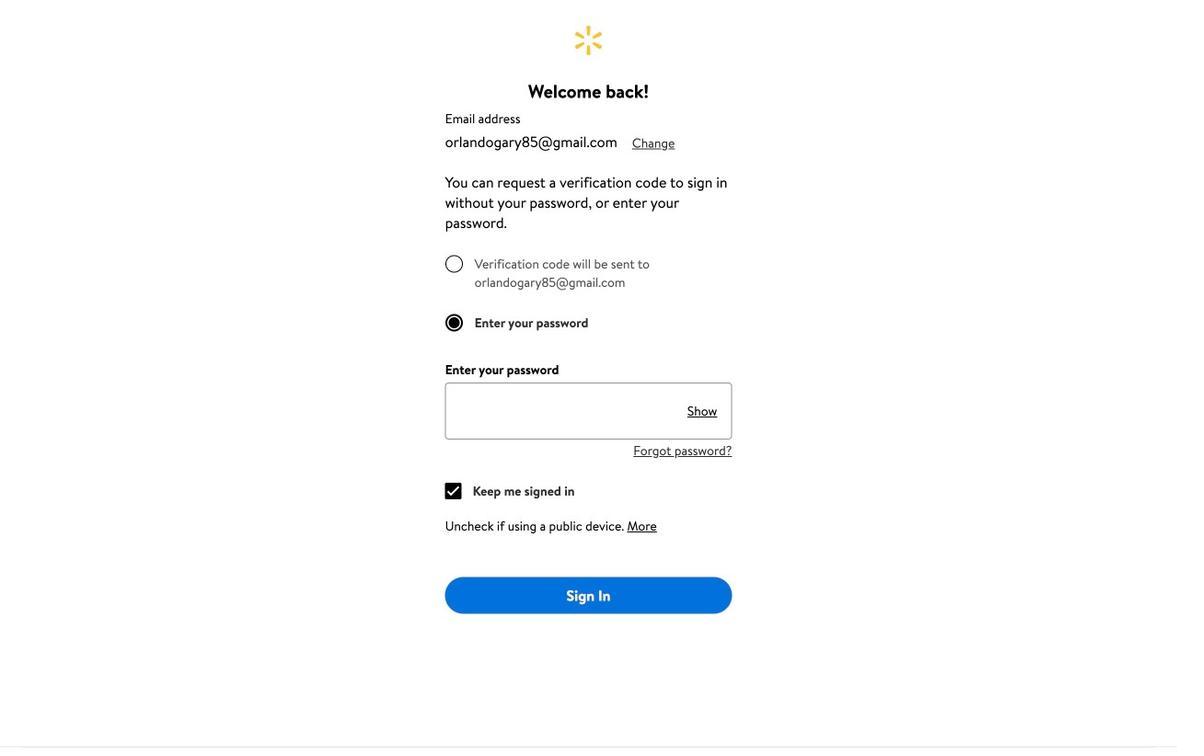 Task type: locate. For each thing, give the bounding box(es) containing it.
walmart logo with link to homepage. image
[[575, 26, 602, 55]]

None radio
[[445, 255, 464, 273], [445, 314, 464, 332], [445, 255, 464, 273], [445, 314, 464, 332]]

password element
[[445, 361, 559, 379]]

Enter your password password field
[[445, 383, 673, 440]]

None checkbox
[[445, 483, 462, 500]]



Task type: vqa. For each thing, say whether or not it's contained in the screenshot.
 image related to Beverly
no



